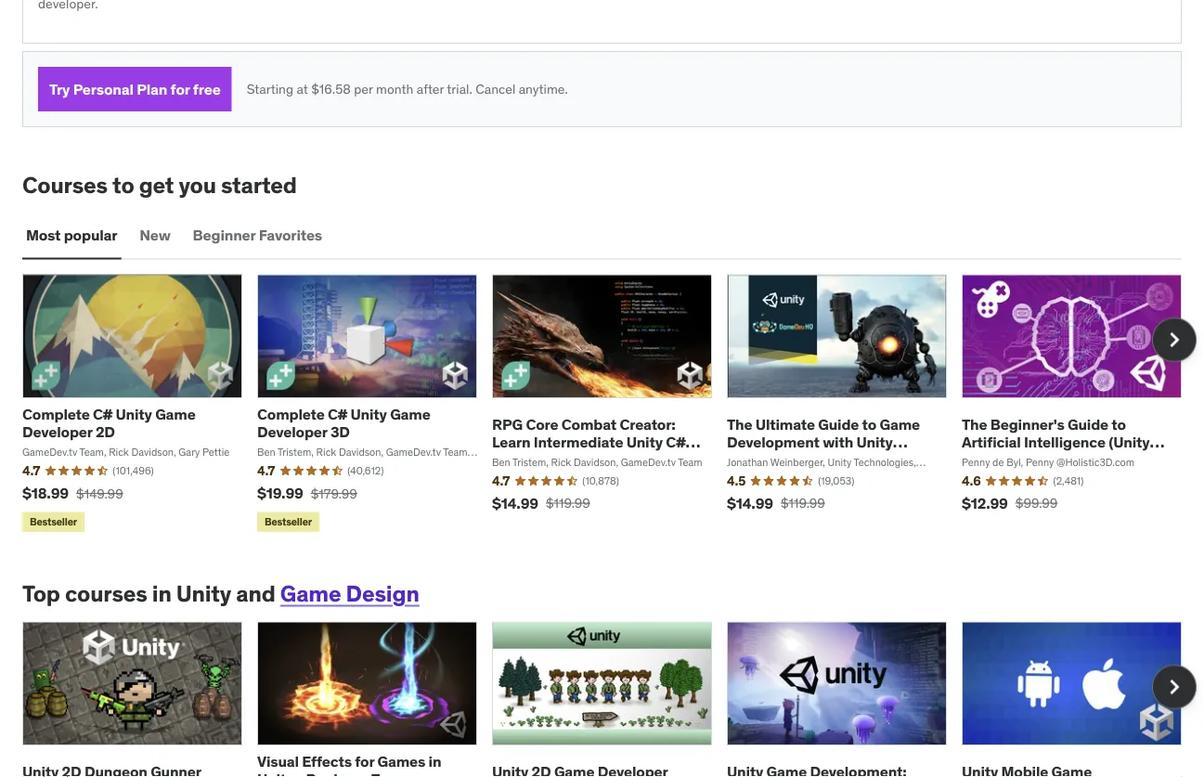 Task type: vqa. For each thing, say whether or not it's contained in the screenshot.
the bottom The 'Programming'
no



Task type: describe. For each thing, give the bounding box(es) containing it.
development
[[377, 491, 445, 506]]

$18.99
[[22, 484, 69, 503]]

complete c# unity game developer 2d gamedev.tv team, rick davidson, gary pettie
[[22, 405, 230, 459]]

tilemap
[[329, 353, 370, 368]]

at inside become excellent at using the unity game engine.
[[419, 436, 429, 451]]

visual effects for games in unity - beginner t link
[[257, 752, 441, 777]]

intermediate
[[534, 433, 623, 452]]

xsmall image for build
[[296, 475, 309, 491]]

design
[[346, 579, 419, 607]]

unity inside the ultimate guide to game development with unity (official)
[[857, 433, 893, 452]]

trial.
[[447, 80, 472, 97]]

engine.
[[355, 452, 393, 467]]

2d inside 18.5 total hours all levels subtitles learn unity in c# & code your first five 2d video games for web, mac & pc. the tutorials cover tilemap
[[506, 321, 521, 336]]

0 horizontal spatial to
[[112, 171, 134, 199]]

gary
[[179, 446, 200, 459]]

necessary.
[[394, 412, 449, 428]]

2023
[[417, 279, 439, 291]]

mac
[[414, 337, 436, 352]]

video
[[296, 337, 326, 352]]

2d for complete c# unity game developer 2d
[[374, 249, 395, 269]]

beginner favorites
[[193, 226, 322, 245]]

is
[[383, 412, 392, 428]]

foundation
[[389, 475, 445, 490]]

cancel
[[476, 80, 516, 97]]

learn inside 18.5 total hours all levels subtitles learn unity in c# & code your first five 2d video games for web, mac & pc. the tutorials cover tilemap
[[296, 321, 326, 336]]

beginner's
[[991, 415, 1065, 434]]

coding
[[492, 450, 542, 469]]

xsmall image for become
[[296, 435, 309, 452]]

effects
[[302, 752, 352, 771]]

design
[[497, 475, 533, 490]]

top courses in unity and game design
[[22, 579, 419, 607]]

$18.99 $149.99
[[22, 484, 123, 503]]

total
[[315, 301, 333, 313]]

month
[[376, 80, 414, 97]]

1 vertical spatial game
[[465, 475, 495, 490]]

-
[[297, 770, 303, 777]]

complete c# unity game developer 2d link for all levels
[[296, 229, 482, 269]]

from
[[323, 396, 347, 411]]

complete c# unity game developer 2d
[[296, 229, 482, 269]]

subtitles
[[414, 301, 451, 313]]

new button
[[136, 213, 174, 258]]

updated june 2023
[[358, 279, 439, 291]]

games.
[[401, 508, 439, 523]]

c# inside rpg core combat creator: learn intermediate unity c# coding
[[666, 433, 686, 452]]

to for the ultimate guide to game development with unity (official)
[[862, 415, 877, 434]]

new
[[140, 226, 170, 245]]

popular
[[64, 226, 117, 245]]

that
[[448, 491, 469, 506]]

2d for complete c# unity game developer 2d gamedev.tv team, rick davidson, gary pettie
[[96, 423, 115, 442]]

most popular button
[[22, 213, 121, 258]]

modern
[[433, 380, 474, 395]]

101496 reviews element
[[113, 464, 154, 478]]

bestseller inside carousel "element"
[[30, 515, 77, 528]]

1 vertical spatial &
[[439, 337, 446, 352]]

visual effects for games in unity - beginner t
[[257, 752, 441, 777]]

the inside 18.5 total hours all levels subtitles learn unity in c# & code your first five 2d video games for web, mac & pc. the tutorials cover tilemap
[[470, 337, 489, 352]]

intelligence
[[1024, 433, 1106, 452]]

pettie
[[202, 446, 230, 459]]

most
[[26, 226, 61, 245]]

rpg
[[492, 415, 523, 434]]

$16.58
[[311, 80, 351, 97]]

team,
[[79, 446, 106, 459]]

try personal plan for free link
[[38, 67, 232, 111]]

web,
[[385, 337, 411, 352]]

1 vertical spatial and
[[236, 579, 276, 607]]

top
[[22, 579, 60, 607]]

your
[[351, 508, 374, 523]]

for left free
[[170, 79, 190, 98]]

unity inside rpg core combat creator: learn intermediate unity c# coding
[[626, 433, 663, 452]]

game left design
[[280, 579, 341, 607]]

become excellent at using the unity game engine.
[[323, 436, 510, 467]]

game inside the ultimate guide to game development with unity (official)
[[880, 415, 920, 434]]

the for the ultimate guide to game development with unity (official)
[[727, 415, 753, 434]]

the ultimate guide to game development with unity (official)
[[727, 415, 920, 469]]

help
[[492, 491, 514, 506]]

try personal plan for free
[[49, 79, 221, 98]]

all
[[367, 301, 377, 313]]

(unity
[[1109, 433, 1150, 452]]

a inside build a solid foundation for game design and game development that will help you build your own games.
[[352, 475, 359, 490]]

(101,496)
[[113, 464, 154, 477]]

courses
[[65, 579, 147, 607]]

excellent
[[369, 436, 416, 451]]

starting at $16.58 per month after trial. cancel anytime.
[[247, 80, 568, 97]]

code
[[399, 321, 427, 336]]

next image
[[1160, 325, 1190, 355]]

tutorials
[[492, 337, 536, 352]]

2 vertical spatial game
[[345, 491, 374, 506]]

experience
[[323, 412, 380, 428]]

0 horizontal spatial at
[[297, 80, 308, 97]]

rpg core combat creator: learn intermediate unity c# coding
[[492, 415, 686, 469]]

your
[[429, 321, 452, 336]]

guide for (unity
[[1068, 415, 1109, 434]]

the beginner's guide to artificial intelligence (unity 2022) link
[[962, 415, 1165, 469]]

in inside 18.5 total hours all levels subtitles learn unity in c# & code your first five 2d video games for web, mac & pc. the tutorials cover tilemap
[[359, 321, 368, 336]]

build
[[323, 475, 350, 490]]

18.5
[[296, 301, 313, 313]]

first
[[455, 321, 479, 336]]

the for the beginner's guide to artificial intelligence (unity 2022)
[[962, 415, 988, 434]]

beginner favorites button
[[189, 213, 326, 258]]



Task type: locate. For each thing, give the bounding box(es) containing it.
1 horizontal spatial in
[[359, 321, 368, 336]]

game inside become excellent at using the unity game engine.
[[323, 452, 352, 467]]

bestseller down "$18.99"
[[30, 515, 77, 528]]

guide right ultimate at right bottom
[[818, 415, 859, 434]]

prior
[[412, 396, 436, 411]]

game
[[323, 452, 352, 467], [465, 475, 495, 490], [345, 491, 374, 506]]

developer for complete c# unity game developer 2d gamedev.tv team, rick davidson, gary pettie
[[22, 423, 92, 442]]

own
[[376, 508, 398, 523]]

plan
[[137, 79, 167, 98]]

0 horizontal spatial 2d
[[96, 423, 115, 442]]

solid
[[361, 475, 386, 490]]

the up the (official)
[[727, 415, 753, 434]]

1 horizontal spatial games
[[377, 752, 425, 771]]

0 horizontal spatial &
[[389, 321, 396, 336]]

unity
[[396, 229, 435, 249], [328, 321, 356, 336], [116, 405, 152, 424], [626, 433, 663, 452], [857, 433, 893, 452], [483, 436, 510, 451], [176, 579, 231, 607], [257, 770, 294, 777]]

the down first
[[470, 337, 489, 352]]

guide for with
[[818, 415, 859, 434]]

0 horizontal spatial bestseller
[[30, 515, 77, 528]]

1 vertical spatial complete
[[22, 405, 90, 424]]

1 vertical spatial complete c# unity game developer 2d link
[[22, 405, 196, 442]]

0 vertical spatial &
[[389, 321, 396, 336]]

game down become
[[323, 452, 352, 467]]

after
[[417, 80, 444, 97]]

guide inside the ultimate guide to game development with unity (official)
[[818, 415, 859, 434]]

to left get
[[112, 171, 134, 199]]

2d inside complete c# unity game developer 2d gamedev.tv team, rick davidson, gary pettie
[[96, 423, 115, 442]]

2 horizontal spatial 2d
[[506, 321, 521, 336]]

2d up updated
[[374, 249, 395, 269]]

for inside build a solid foundation for game design and game development that will help you build your own games.
[[448, 475, 462, 490]]

2 horizontal spatial in
[[429, 752, 441, 771]]

0 vertical spatial games
[[328, 337, 365, 352]]

0 vertical spatial learn
[[296, 321, 326, 336]]

with
[[823, 433, 854, 452]]

c# left the (official)
[[666, 433, 686, 452]]

game inside complete c# unity game developer 2d gamedev.tv team, rick davidson, gary pettie
[[155, 405, 196, 424]]

1 horizontal spatial a
[[376, 380, 382, 395]]

language,
[[477, 380, 528, 395]]

the
[[463, 436, 480, 451]]

try
[[49, 79, 70, 98]]

game right with
[[880, 415, 920, 434]]

0 horizontal spatial and
[[236, 579, 276, 607]]

0 vertical spatial at
[[297, 80, 308, 97]]

0 vertical spatial a
[[376, 380, 382, 395]]

in
[[359, 321, 368, 336], [152, 579, 172, 607], [429, 752, 441, 771]]

1 horizontal spatial &
[[439, 337, 446, 352]]

carousel element
[[22, 275, 1197, 536], [22, 622, 1197, 777]]

game up your
[[345, 491, 374, 506]]

in inside the visual effects for games in unity - beginner t
[[429, 752, 441, 771]]

to inside the ultimate guide to game development with unity (official)
[[862, 415, 877, 434]]

guide
[[818, 415, 859, 434], [1068, 415, 1109, 434]]

1 vertical spatial you
[[517, 491, 536, 506]]

learn right the
[[492, 433, 531, 452]]

1 vertical spatial learn
[[323, 380, 352, 395]]

a inside learn c#, a powerful modern language, from scratch. no prior programming experience is necessary.
[[376, 380, 382, 395]]

2 guide from the left
[[1068, 415, 1109, 434]]

0 vertical spatial and
[[323, 491, 342, 506]]

2 vertical spatial 2d
[[96, 423, 115, 442]]

0 horizontal spatial complete
[[22, 405, 90, 424]]

for right effects
[[355, 752, 374, 771]]

davidson,
[[131, 446, 176, 459]]

1 vertical spatial games
[[377, 752, 425, 771]]

you inside build a solid foundation for game design and game development that will help you build your own games.
[[517, 491, 536, 506]]

for inside 18.5 total hours all levels subtitles learn unity in c# & code your first five 2d video games for web, mac & pc. the tutorials cover tilemap
[[368, 337, 382, 352]]

games inside 18.5 total hours all levels subtitles learn unity in c# & code your first five 2d video games for web, mac & pc. the tutorials cover tilemap
[[328, 337, 365, 352]]

2 vertical spatial learn
[[492, 433, 531, 452]]

a right c#,
[[376, 380, 382, 395]]

developer inside complete c# unity game developer 2d
[[296, 249, 371, 269]]

beginner down started
[[193, 226, 256, 245]]

0 horizontal spatial games
[[328, 337, 365, 352]]

1 horizontal spatial to
[[862, 415, 877, 434]]

2d
[[374, 249, 395, 269], [506, 321, 521, 336], [96, 423, 115, 442]]

1 vertical spatial developer
[[22, 423, 92, 442]]

developer up 'gamedev.tv'
[[22, 423, 92, 442]]

games inside the visual effects for games in unity - beginner t
[[377, 752, 425, 771]]

you down design
[[517, 491, 536, 506]]

rick
[[109, 446, 129, 459]]

carousel element containing visual effects for games in unity - beginner t
[[22, 622, 1197, 777]]

and inside build a solid foundation for game design and game development that will help you build your own games.
[[323, 491, 342, 506]]

gamedev.tv
[[22, 446, 77, 459]]

complete inside complete c# unity game developer 2d gamedev.tv team, rick davidson, gary pettie
[[22, 405, 90, 424]]

game design link
[[280, 579, 419, 607]]

games up tilemap
[[328, 337, 365, 352]]

anytime.
[[519, 80, 568, 97]]

0 vertical spatial xsmall image
[[296, 379, 309, 396]]

for inside the visual effects for games in unity - beginner t
[[355, 752, 374, 771]]

0 vertical spatial in
[[359, 321, 368, 336]]

levels
[[380, 301, 406, 313]]

c# down the all at top
[[371, 321, 386, 336]]

scratch.
[[350, 396, 391, 411]]

the
[[470, 337, 489, 352], [727, 415, 753, 434], [962, 415, 988, 434]]

beginner inside button
[[193, 226, 256, 245]]

3 xsmall image from the top
[[296, 475, 309, 491]]

a left solid
[[352, 475, 359, 490]]

build a solid foundation for game design and game development that will help you build your own games.
[[323, 475, 536, 523]]

game
[[438, 229, 482, 249], [155, 405, 196, 424], [880, 415, 920, 434], [280, 579, 341, 607]]

2 vertical spatial in
[[429, 752, 441, 771]]

0 vertical spatial carousel element
[[22, 275, 1197, 536]]

1 vertical spatial a
[[352, 475, 359, 490]]

unity inside complete c# unity game developer 2d gamedev.tv team, rick davidson, gary pettie
[[116, 405, 152, 424]]

personal
[[73, 79, 134, 98]]

1 horizontal spatial developer
[[296, 249, 371, 269]]

1 vertical spatial 2d
[[506, 321, 521, 336]]

at left using
[[419, 436, 429, 451]]

rpg core combat creator: learn intermediate unity c# coding link
[[492, 415, 701, 469]]

c#
[[372, 229, 393, 249], [371, 321, 386, 336], [93, 405, 113, 424], [666, 433, 686, 452]]

0 horizontal spatial the
[[470, 337, 489, 352]]

will
[[472, 491, 489, 506]]

the ultimate guide to game development with unity (official) link
[[727, 415, 920, 469]]

0 vertical spatial you
[[179, 171, 216, 199]]

you
[[179, 171, 216, 199], [517, 491, 536, 506]]

complete inside complete c# unity game developer 2d
[[296, 229, 368, 249]]

games right effects
[[377, 752, 425, 771]]

programming
[[439, 396, 510, 411]]

courses to get you started
[[22, 171, 297, 199]]

1 vertical spatial beginner
[[306, 770, 369, 777]]

bestseller
[[303, 279, 345, 291], [30, 515, 77, 528]]

favorites
[[259, 226, 322, 245]]

xsmall image left build at the left bottom of the page
[[296, 475, 309, 491]]

june
[[396, 279, 415, 291]]

you right get
[[179, 171, 216, 199]]

the inside the ultimate guide to game development with unity (official)
[[727, 415, 753, 434]]

0 horizontal spatial beginner
[[193, 226, 256, 245]]

beginner right -
[[306, 770, 369, 777]]

guide inside the beginner's guide to artificial intelligence (unity 2022)
[[1068, 415, 1109, 434]]

1 horizontal spatial 2d
[[374, 249, 395, 269]]

0 vertical spatial beginner
[[193, 226, 256, 245]]

1 horizontal spatial guide
[[1068, 415, 1109, 434]]

developer
[[296, 249, 371, 269], [22, 423, 92, 442]]

xsmall image
[[296, 379, 309, 396], [296, 435, 309, 452], [296, 475, 309, 491]]

0 vertical spatial 2d
[[374, 249, 395, 269]]

updated
[[358, 279, 394, 291]]

guide left the (unity
[[1068, 415, 1109, 434]]

2 vertical spatial xsmall image
[[296, 475, 309, 491]]

complete up updated
[[296, 229, 368, 249]]

learn inside rpg core combat creator: learn intermediate unity c# coding
[[492, 433, 531, 452]]

2 carousel element from the top
[[22, 622, 1197, 777]]

1 vertical spatial bestseller
[[30, 515, 77, 528]]

1 horizontal spatial and
[[323, 491, 342, 506]]

complete c# unity game developer 2d link up updated june 2023
[[296, 229, 482, 269]]

next image
[[1160, 672, 1190, 702]]

developer down favorites on the top left of page
[[296, 249, 371, 269]]

(official)
[[727, 450, 787, 469]]

a
[[376, 380, 382, 395], [352, 475, 359, 490]]

0 vertical spatial complete c# unity game developer 2d link
[[296, 229, 482, 269]]

0 horizontal spatial a
[[352, 475, 359, 490]]

combat
[[562, 415, 617, 434]]

ultimate
[[756, 415, 815, 434]]

build
[[323, 508, 348, 523]]

2 horizontal spatial the
[[962, 415, 988, 434]]

starting
[[247, 80, 293, 97]]

2 xsmall image from the top
[[296, 435, 309, 452]]

complete for complete c# unity game developer 2d
[[296, 229, 368, 249]]

1 horizontal spatial at
[[419, 436, 429, 451]]

1 vertical spatial in
[[152, 579, 172, 607]]

complete up 'gamedev.tv'
[[22, 405, 90, 424]]

cover
[[296, 353, 326, 368]]

1 horizontal spatial bestseller
[[303, 279, 345, 291]]

2 horizontal spatial to
[[1112, 415, 1126, 434]]

beginner
[[193, 226, 256, 245], [306, 770, 369, 777]]

& up web,
[[389, 321, 396, 336]]

per
[[354, 80, 373, 97]]

most popular
[[26, 226, 117, 245]]

2d inside complete c# unity game developer 2d
[[374, 249, 395, 269]]

beginner inside the visual effects for games in unity - beginner t
[[306, 770, 369, 777]]

2d up the team,
[[96, 423, 115, 442]]

the beginner's guide to artificial intelligence (unity 2022)
[[962, 415, 1150, 469]]

1 carousel element from the top
[[22, 275, 1197, 536]]

c# inside complete c# unity game developer 2d gamedev.tv team, rick davidson, gary pettie
[[93, 405, 113, 424]]

the up "2022)"
[[962, 415, 988, 434]]

xsmall image left become
[[296, 435, 309, 452]]

started
[[221, 171, 297, 199]]

developer inside complete c# unity game developer 2d gamedev.tv team, rick davidson, gary pettie
[[22, 423, 92, 442]]

at left "$16.58" in the top left of the page
[[297, 80, 308, 97]]

xsmall image for learn
[[296, 379, 309, 396]]

complete c# unity game developer 2d link up rick at bottom
[[22, 405, 196, 442]]

five
[[481, 321, 503, 336]]

bestseller up total
[[303, 279, 345, 291]]

for left web,
[[368, 337, 382, 352]]

c#,
[[355, 380, 373, 395]]

for up that
[[448, 475, 462, 490]]

to right intelligence on the bottom right of the page
[[1112, 415, 1126, 434]]

game up 'gary'
[[155, 405, 196, 424]]

visual
[[257, 752, 299, 771]]

c# up updated
[[372, 229, 393, 249]]

the inside the beginner's guide to artificial intelligence (unity 2022)
[[962, 415, 988, 434]]

game up 2023
[[438, 229, 482, 249]]

unity inside become excellent at using the unity game engine.
[[483, 436, 510, 451]]

0 horizontal spatial guide
[[818, 415, 859, 434]]

0 horizontal spatial developer
[[22, 423, 92, 442]]

game inside complete c# unity game developer 2d
[[438, 229, 482, 249]]

free
[[193, 79, 221, 98]]

pc.
[[449, 337, 467, 352]]

1 horizontal spatial you
[[517, 491, 536, 506]]

developer for complete c# unity game developer 2d
[[296, 249, 371, 269]]

complete for complete c# unity game developer 2d gamedev.tv team, rick davidson, gary pettie
[[22, 405, 90, 424]]

c# inside 18.5 total hours all levels subtitles learn unity in c# & code your first five 2d video games for web, mac & pc. the tutorials cover tilemap
[[371, 321, 386, 336]]

1 horizontal spatial the
[[727, 415, 753, 434]]

&
[[389, 321, 396, 336], [439, 337, 446, 352]]

0 vertical spatial complete
[[296, 229, 368, 249]]

game up will
[[465, 475, 495, 490]]

0 vertical spatial bestseller
[[303, 279, 345, 291]]

0 vertical spatial game
[[323, 452, 352, 467]]

1 xsmall image from the top
[[296, 379, 309, 396]]

complete c# unity game developer 2d link for (101,496)
[[22, 405, 196, 442]]

unity inside the visual effects for games in unity - beginner t
[[257, 770, 294, 777]]

2d up tutorials
[[506, 321, 521, 336]]

1 horizontal spatial beginner
[[306, 770, 369, 777]]

1 horizontal spatial complete c# unity game developer 2d link
[[296, 229, 482, 269]]

2022)
[[962, 450, 1002, 469]]

to
[[112, 171, 134, 199], [862, 415, 877, 434], [1112, 415, 1126, 434]]

to for the beginner's guide to artificial intelligence (unity 2022)
[[1112, 415, 1126, 434]]

4.7
[[22, 462, 40, 479]]

carousel element containing complete c# unity game developer 2d
[[22, 275, 1197, 536]]

powerful
[[385, 380, 431, 395]]

1 horizontal spatial complete
[[296, 229, 368, 249]]

1 vertical spatial at
[[419, 436, 429, 451]]

1 guide from the left
[[818, 415, 859, 434]]

c# inside complete c# unity game developer 2d
[[372, 229, 393, 249]]

18.5 total hours all levels subtitles learn unity in c# & code your first five 2d video games for web, mac & pc. the tutorials cover tilemap
[[296, 301, 536, 368]]

to right with
[[862, 415, 877, 434]]

at
[[297, 80, 308, 97], [419, 436, 429, 451]]

learn up from at bottom left
[[323, 380, 352, 395]]

courses
[[22, 171, 108, 199]]

unity inside complete c# unity game developer 2d
[[396, 229, 435, 249]]

0 horizontal spatial in
[[152, 579, 172, 607]]

c# up the team,
[[93, 405, 113, 424]]

xsmall image down cover
[[296, 379, 309, 396]]

hours
[[335, 301, 359, 313]]

0 vertical spatial developer
[[296, 249, 371, 269]]

and
[[323, 491, 342, 506], [236, 579, 276, 607]]

0 horizontal spatial you
[[179, 171, 216, 199]]

artificial
[[962, 433, 1021, 452]]

1 vertical spatial carousel element
[[22, 622, 1197, 777]]

learn up video
[[296, 321, 326, 336]]

complete
[[296, 229, 368, 249], [22, 405, 90, 424]]

using
[[432, 436, 460, 451]]

unity inside 18.5 total hours all levels subtitles learn unity in c# & code your first five 2d video games for web, mac & pc. the tutorials cover tilemap
[[328, 321, 356, 336]]

to inside the beginner's guide to artificial intelligence (unity 2022)
[[1112, 415, 1126, 434]]

1 vertical spatial xsmall image
[[296, 435, 309, 452]]

0 horizontal spatial complete c# unity game developer 2d link
[[22, 405, 196, 442]]

creator:
[[620, 415, 676, 434]]

learn inside learn c#, a powerful modern language, from scratch. no prior programming experience is necessary.
[[323, 380, 352, 395]]

become
[[323, 436, 366, 451]]

& left pc.
[[439, 337, 446, 352]]



